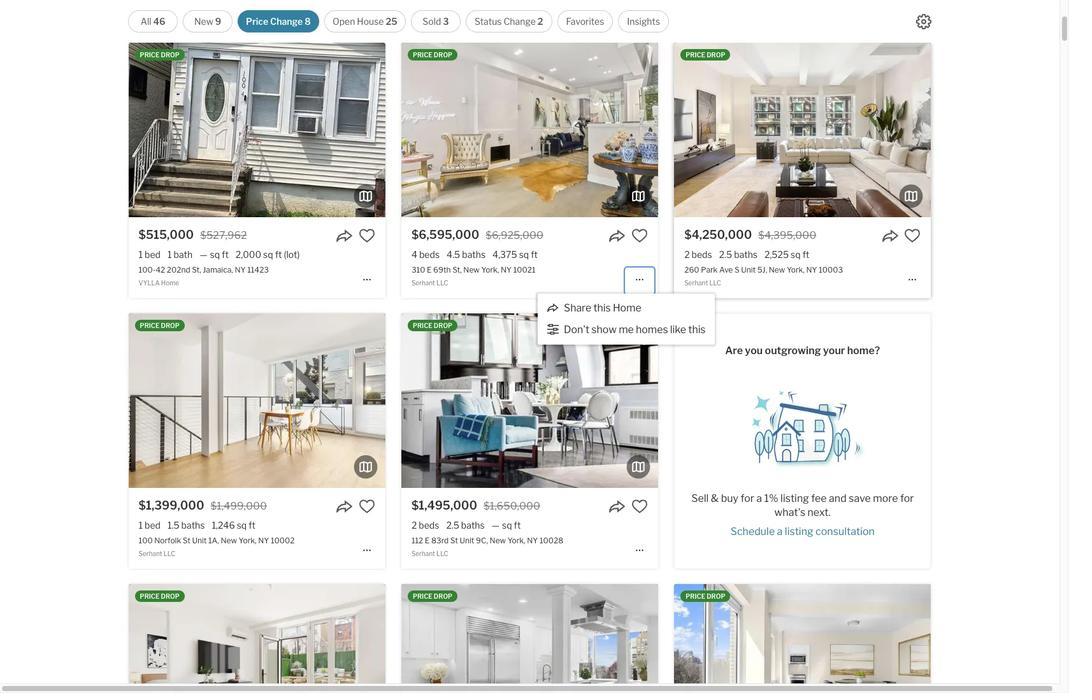 Task type: locate. For each thing, give the bounding box(es) containing it.
photo of 923 fifth ave unit 7/8d, new york, ny 10021 image
[[418, 585, 675, 693], [675, 585, 931, 693], [931, 585, 1070, 693]]

1 photo of 260 park ave s unit 5j, new york, ny 10003 image from the left
[[418, 43, 675, 217]]

1 horizontal spatial this
[[689, 324, 706, 336]]

$1,499,000
[[211, 500, 267, 513]]

baths up s
[[734, 249, 758, 260]]

2 horizontal spatial unit
[[741, 265, 756, 275]]

2 for $4,250,000
[[685, 249, 690, 260]]

e inside 310 e 69th st, new york, ny 10021 serhant llc
[[427, 265, 432, 275]]

more
[[873, 492, 898, 505]]

unit
[[741, 265, 756, 275], [192, 536, 207, 546], [460, 536, 475, 546]]

baths right 1.5 at left
[[181, 520, 205, 531]]

1
[[139, 249, 143, 260], [168, 249, 172, 260], [139, 520, 143, 531]]

0 horizontal spatial 2.5 baths
[[446, 520, 485, 531]]

baths for $6,595,000
[[462, 249, 486, 260]]

3 photo of 183 mcguinness blvd unit 1d, brooklyn, ny 11222 image from the left
[[385, 585, 642, 693]]

st down '1.5 baths'
[[183, 536, 190, 546]]

0 horizontal spatial for
[[741, 492, 755, 505]]

listing
[[781, 492, 809, 505], [785, 526, 814, 538]]

home
[[161, 279, 179, 287], [613, 302, 642, 314]]

new right 9c,
[[490, 536, 506, 546]]

dialog
[[538, 294, 715, 345]]

1 vertical spatial home
[[613, 302, 642, 314]]

2 beds up the 260
[[685, 249, 712, 260]]

1.5
[[168, 520, 180, 531]]

for right buy
[[741, 492, 755, 505]]

york, inside 260 park ave s unit 5j, new york, ny 10003 serhant llc
[[787, 265, 805, 275]]

me
[[619, 324, 634, 336]]

price for 1st photo of 112 e 83rd st unit 9c, new york, ny 10028 from left
[[413, 322, 433, 330]]

2 beds for $1,495,000
[[412, 520, 439, 531]]

2 vertical spatial 2
[[412, 520, 417, 531]]

ny down 4,375
[[501, 265, 512, 275]]

1 horizontal spatial for
[[901, 492, 914, 505]]

listing down what's
[[785, 526, 814, 538]]

st inside the 112 e 83rd st unit 9c, new york, ny 10028 serhant llc
[[451, 536, 458, 546]]

1 photo of 923 fifth ave unit 7/8d, new york, ny 10021 image from the left
[[418, 585, 675, 693]]

9
[[215, 16, 221, 27]]

york, down 2,525 sq ft
[[787, 265, 805, 275]]

e right 310
[[427, 265, 432, 275]]

serhant down the 260
[[685, 279, 708, 287]]

beds
[[419, 249, 440, 260], [692, 249, 712, 260], [419, 520, 439, 531]]

e for $1,495,000
[[425, 536, 430, 546]]

change for 8
[[270, 16, 303, 27]]

$515,000
[[139, 228, 194, 242]]

schedule a listing consultation
[[731, 526, 875, 538]]

2 change from the left
[[504, 16, 536, 27]]

1 change from the left
[[270, 16, 303, 27]]

favorites
[[566, 16, 605, 27]]

sq up 10021
[[519, 249, 529, 260]]

1 vertical spatial 2.5
[[446, 520, 459, 531]]

ny inside the 112 e 83rd st unit 9c, new york, ny 10028 serhant llc
[[527, 536, 538, 546]]

0 horizontal spatial — sq ft
[[200, 249, 229, 260]]

1 horizontal spatial 2 beds
[[685, 249, 712, 260]]

s
[[735, 265, 740, 275]]

are
[[726, 345, 743, 357]]

2 bed from the top
[[145, 520, 161, 531]]

favorite button checkbox for $1,495,000
[[632, 499, 648, 515]]

new left 9
[[194, 16, 213, 27]]

baths for $1,399,000
[[181, 520, 205, 531]]

2 beds
[[685, 249, 712, 260], [412, 520, 439, 531]]

1 vertical spatial 2.5 baths
[[446, 520, 485, 531]]

0 vertical spatial 2 beds
[[685, 249, 712, 260]]

st, inside 310 e 69th st, new york, ny 10021 serhant llc
[[453, 265, 462, 275]]

0 horizontal spatial st,
[[192, 265, 201, 275]]

0 horizontal spatial a
[[757, 492, 762, 505]]

ny inside 260 park ave s unit 5j, new york, ny 10003 serhant llc
[[807, 265, 818, 275]]

1 up 100
[[139, 520, 143, 531]]

1 for $515,000
[[139, 249, 143, 260]]

photo of 310 e 69th st, new york, ny 10021 image
[[145, 43, 402, 217], [401, 43, 658, 217], [658, 43, 915, 217]]

this up show
[[594, 302, 611, 314]]

sq up jamaica,
[[210, 249, 220, 260]]

0 horizontal spatial change
[[270, 16, 303, 27]]

1 photo of 112 e 83rd st unit 9c, new york, ny 10028 image from the left
[[145, 314, 402, 488]]

favorite button checkbox
[[359, 499, 375, 515]]

don't
[[564, 324, 590, 336]]

buy
[[721, 492, 739, 505]]

0 vertical spatial 1 bed
[[139, 249, 161, 260]]

favorite button checkbox for $4,250,000
[[905, 228, 921, 244]]

2.5 for $1,495,000
[[446, 520, 459, 531]]

ft up jamaica,
[[222, 249, 229, 260]]

2 up 112
[[412, 520, 417, 531]]

photo of 112 e 83rd st unit 9c, new york, ny 10028 image
[[145, 314, 402, 488], [401, 314, 658, 488], [658, 314, 915, 488]]

serhant inside 100 norfolk st unit 1a, new york, ny 10002 serhant llc
[[139, 550, 162, 558]]

st right 83rd
[[451, 536, 458, 546]]

2.5
[[719, 249, 732, 260], [446, 520, 459, 531]]

— sq ft down $1,650,000
[[492, 520, 521, 531]]

all 46
[[141, 16, 165, 27]]

llc down norfolk
[[164, 550, 175, 558]]

llc down 69th
[[437, 279, 448, 287]]

an image of a house image
[[739, 382, 867, 468]]

a left 1%
[[757, 492, 762, 505]]

status
[[475, 16, 502, 27]]

open house 25
[[333, 16, 397, 27]]

llc down 83rd
[[437, 550, 448, 558]]

like
[[670, 324, 686, 336]]

0 horizontal spatial favorite button image
[[359, 228, 375, 244]]

1 photo of 61 w 62nd st unit 21c, new york, ny 10023 image from the left
[[145, 585, 402, 693]]

0 vertical spatial 2.5 baths
[[719, 249, 758, 260]]

0 vertical spatial a
[[757, 492, 762, 505]]

drop
[[161, 51, 180, 59], [434, 51, 453, 59], [707, 51, 726, 59], [161, 322, 180, 330], [434, 322, 453, 330], [161, 593, 180, 600], [434, 593, 453, 600], [707, 593, 726, 600]]

1 bed up 100-
[[139, 249, 161, 260]]

unit inside the 112 e 83rd st unit 9c, new york, ny 10028 serhant llc
[[460, 536, 475, 546]]

$527,962
[[200, 229, 247, 242]]

2,000 sq ft (lot)
[[236, 249, 300, 260]]

sold 3
[[423, 16, 449, 27]]

change inside option
[[270, 16, 303, 27]]

4
[[412, 249, 417, 260]]

change right status
[[504, 16, 536, 27]]

2 beds up 112
[[412, 520, 439, 531]]

1 vertical spatial listing
[[785, 526, 814, 538]]

2.5 up "ave"
[[719, 249, 732, 260]]

Price Change radio
[[238, 10, 319, 33]]

favorite button checkbox for $515,000
[[359, 228, 375, 244]]

photo of 100-42 202nd st, jamaica, ny 11423 image
[[0, 43, 129, 217], [128, 43, 385, 217], [385, 43, 642, 217]]

bed up 100-
[[145, 249, 161, 260]]

2 up the 260
[[685, 249, 690, 260]]

next.
[[808, 506, 831, 519]]

unit left 1a,
[[192, 536, 207, 546]]

2 horizontal spatial favorite button image
[[905, 228, 921, 244]]

serhant
[[412, 279, 435, 287], [685, 279, 708, 287], [139, 550, 162, 558], [412, 550, 435, 558]]

change left 8
[[270, 16, 303, 27]]

favorite button image for $6,595,000
[[632, 228, 648, 244]]

photo of 61 w 62nd st unit 21c, new york, ny 10023 image
[[145, 585, 402, 693], [401, 585, 658, 693], [658, 585, 915, 693]]

0 vertical spatial bed
[[145, 249, 161, 260]]

serhant inside 310 e 69th st, new york, ny 10021 serhant llc
[[412, 279, 435, 287]]

100 norfolk st unit 1a, new york, ny 10002 serhant llc
[[139, 536, 295, 558]]

1 bed for $515,000
[[139, 249, 161, 260]]

2.5 baths up s
[[719, 249, 758, 260]]

0 horizontal spatial st
[[183, 536, 190, 546]]

1 horizontal spatial st
[[451, 536, 458, 546]]

— right bath
[[200, 249, 207, 260]]

price drop
[[140, 51, 180, 59], [413, 51, 453, 59], [686, 51, 726, 59], [140, 322, 180, 330], [413, 322, 453, 330], [140, 593, 180, 600], [413, 593, 453, 600], [686, 593, 726, 600]]

Favorites radio
[[558, 10, 613, 33]]

serhant inside the 112 e 83rd st unit 9c, new york, ny 10028 serhant llc
[[412, 550, 435, 558]]

2 inside status change radio
[[538, 16, 543, 27]]

1 for from the left
[[741, 492, 755, 505]]

1 vertical spatial a
[[777, 526, 783, 538]]

drop for 3rd photo of 923 fifth ave unit 7/8d, new york, ny 10021 from the right
[[707, 593, 726, 600]]

1 st, from the left
[[192, 265, 201, 275]]

drop for first photo of 310 e 69th st, new york, ny 10021 from left
[[434, 51, 453, 59]]

beds for $6,595,000
[[419, 249, 440, 260]]

jamaica,
[[203, 265, 233, 275]]

york, down 4,375
[[482, 265, 499, 275]]

beds right 4
[[419, 249, 440, 260]]

listing up what's
[[781, 492, 809, 505]]

favorite button image
[[632, 228, 648, 244], [359, 499, 375, 515]]

option group
[[128, 10, 669, 33]]

unit for $1,495,000
[[460, 536, 475, 546]]

ft down $1,650,000
[[514, 520, 521, 531]]

1 vertical spatial —
[[492, 520, 500, 531]]

ft up 10021
[[531, 249, 538, 260]]

1 horizontal spatial —
[[492, 520, 500, 531]]

1 vertical spatial 2
[[685, 249, 690, 260]]

2,525 sq ft
[[765, 249, 810, 260]]

baths for $1,495,000
[[461, 520, 485, 531]]

vylla
[[139, 279, 160, 287]]

1 st from the left
[[183, 536, 190, 546]]

st, inside the 100-42 202nd st, jamaica, ny 11423 vylla home
[[192, 265, 201, 275]]

ave
[[720, 265, 733, 275]]

100
[[139, 536, 153, 546]]

0 horizontal spatial favorite button image
[[359, 499, 375, 515]]

$1,495,000 $1,650,000
[[412, 499, 541, 513]]

favorite button checkbox
[[359, 228, 375, 244], [632, 228, 648, 244], [905, 228, 921, 244], [632, 499, 648, 515]]

ny
[[235, 265, 246, 275], [501, 265, 512, 275], [807, 265, 818, 275], [258, 536, 269, 546], [527, 536, 538, 546]]

1 horizontal spatial home
[[613, 302, 642, 314]]

baths down $6,595,000 $6,925,000
[[462, 249, 486, 260]]

310 e 69th st, new york, ny 10021 serhant llc
[[412, 265, 536, 287]]

serhant down 112
[[412, 550, 435, 558]]

1 for $1,399,000
[[139, 520, 143, 531]]

unit right s
[[741, 265, 756, 275]]

1 bed from the top
[[145, 249, 161, 260]]

1 1 bed from the top
[[139, 249, 161, 260]]

price for first the photo of 100-42 202nd st, jamaica, ny 11423 from left
[[140, 51, 160, 59]]

new right 1a,
[[221, 536, 237, 546]]

norfolk
[[154, 536, 181, 546]]

5j,
[[758, 265, 768, 275]]

baths for $4,250,000
[[734, 249, 758, 260]]

1 vertical spatial 2 beds
[[412, 520, 439, 531]]

1 vertical spatial favorite button image
[[359, 499, 375, 515]]

0 horizontal spatial home
[[161, 279, 179, 287]]

9c,
[[476, 536, 488, 546]]

0 horizontal spatial —
[[200, 249, 207, 260]]

0 horizontal spatial this
[[594, 302, 611, 314]]

2 photo of 310 e 69th st, new york, ny 10021 image from the left
[[401, 43, 658, 217]]

46
[[153, 16, 165, 27]]

112
[[412, 536, 423, 546]]

photo of 183 mcguinness blvd unit 1d, brooklyn, ny 11222 image
[[0, 585, 129, 693], [128, 585, 385, 693], [385, 585, 642, 693]]

1 horizontal spatial 2.5 baths
[[719, 249, 758, 260]]

1 horizontal spatial 2
[[538, 16, 543, 27]]

1 horizontal spatial change
[[504, 16, 536, 27]]

0 vertical spatial 2
[[538, 16, 543, 27]]

1 horizontal spatial — sq ft
[[492, 520, 521, 531]]

2 1 bed from the top
[[139, 520, 161, 531]]

2.5 up 83rd
[[446, 520, 459, 531]]

Open House radio
[[324, 10, 406, 33]]

new down 4.5 baths
[[464, 265, 480, 275]]

0 vertical spatial home
[[161, 279, 179, 287]]

$1,399,000 $1,499,000
[[139, 499, 267, 513]]

favorite button image for $1,399,000
[[359, 499, 375, 515]]

0 vertical spatial listing
[[781, 492, 809, 505]]

Status Change radio
[[466, 10, 552, 33]]

1 bed
[[139, 249, 161, 260], [139, 520, 161, 531]]

1a,
[[208, 536, 219, 546]]

beds for $4,250,000
[[692, 249, 712, 260]]

2 left the favorites
[[538, 16, 543, 27]]

2 horizontal spatial 2
[[685, 249, 690, 260]]

0 vertical spatial 2.5
[[719, 249, 732, 260]]

2 st, from the left
[[453, 265, 462, 275]]

2 st from the left
[[451, 536, 458, 546]]

1 horizontal spatial favorite button image
[[632, 228, 648, 244]]

— up the 112 e 83rd st unit 9c, new york, ny 10028 serhant llc
[[492, 520, 500, 531]]

price for 3rd photo of 923 fifth ave unit 7/8d, new york, ny 10021 from the right
[[686, 593, 706, 600]]

ny inside the 100-42 202nd st, jamaica, ny 11423 vylla home
[[235, 265, 246, 275]]

sq up 11423
[[263, 249, 273, 260]]

unit left 9c,
[[460, 536, 475, 546]]

0 horizontal spatial 2 beds
[[412, 520, 439, 531]]

1 horizontal spatial favorite button image
[[632, 499, 648, 515]]

1 vertical spatial e
[[425, 536, 430, 546]]

0 vertical spatial e
[[427, 265, 432, 275]]

this
[[594, 302, 611, 314], [689, 324, 706, 336]]

york, right 9c,
[[508, 536, 526, 546]]

change inside radio
[[504, 16, 536, 27]]

e right 112
[[425, 536, 430, 546]]

serhant down 310
[[412, 279, 435, 287]]

(lot)
[[284, 249, 300, 260]]

photo of 260 park ave s unit 5j, new york, ny 10003 image
[[418, 43, 675, 217], [675, 43, 931, 217], [931, 43, 1070, 217]]

0 vertical spatial — sq ft
[[200, 249, 229, 260]]

a
[[757, 492, 762, 505], [777, 526, 783, 538]]

llc inside 100 norfolk st unit 1a, new york, ny 10002 serhant llc
[[164, 550, 175, 558]]

st,
[[192, 265, 201, 275], [453, 265, 462, 275]]

a down what's
[[777, 526, 783, 538]]

ny down '2,000'
[[235, 265, 246, 275]]

listing inside the sell & buy for a 1% listing fee and save more for what's next.
[[781, 492, 809, 505]]

ny inside 310 e 69th st, new york, ny 10021 serhant llc
[[501, 265, 512, 275]]

sq down $1,650,000
[[502, 520, 512, 531]]

2.5 baths down the "$1,495,000 $1,650,000"
[[446, 520, 485, 531]]

1 horizontal spatial 2.5
[[719, 249, 732, 260]]

0 horizontal spatial 2.5
[[446, 520, 459, 531]]

drop for first the photo of 100-42 202nd st, jamaica, ny 11423 from left
[[161, 51, 180, 59]]

llc inside 260 park ave s unit 5j, new york, ny 10003 serhant llc
[[710, 279, 721, 287]]

ny left 10002 at the bottom
[[258, 536, 269, 546]]

serhant down 100
[[139, 550, 162, 558]]

0 vertical spatial —
[[200, 249, 207, 260]]

sq
[[210, 249, 220, 260], [263, 249, 273, 260], [519, 249, 529, 260], [791, 249, 801, 260], [237, 520, 247, 531], [502, 520, 512, 531]]

this right like
[[689, 324, 706, 336]]

llc inside 310 e 69th st, new york, ny 10021 serhant llc
[[437, 279, 448, 287]]

st, right 69th
[[453, 265, 462, 275]]

— sq ft
[[200, 249, 229, 260], [492, 520, 521, 531]]

1 bed up 100
[[139, 520, 161, 531]]

e inside the 112 e 83rd st unit 9c, new york, ny 10028 serhant llc
[[425, 536, 430, 546]]

1 vertical spatial — sq ft
[[492, 520, 521, 531]]

1 vertical spatial bed
[[145, 520, 161, 531]]

drop for 1st photo of 112 e 83rd st unit 9c, new york, ny 10028 from left
[[434, 322, 453, 330]]

for right more
[[901, 492, 914, 505]]

favorite button image
[[359, 228, 375, 244], [905, 228, 921, 244], [632, 499, 648, 515]]

2 for $1,495,000
[[412, 520, 417, 531]]

st, right the 202nd
[[192, 265, 201, 275]]

10002
[[271, 536, 295, 546]]

$6,595,000 $6,925,000
[[412, 228, 544, 242]]

llc
[[437, 279, 448, 287], [710, 279, 721, 287], [164, 550, 175, 558], [437, 550, 448, 558]]

0 vertical spatial favorite button image
[[632, 228, 648, 244]]

1 horizontal spatial st,
[[453, 265, 462, 275]]

2,525
[[765, 249, 789, 260]]

1 vertical spatial 1 bed
[[139, 520, 161, 531]]

llc down 'park'
[[710, 279, 721, 287]]

park
[[701, 265, 718, 275]]

— for $1,495,000
[[492, 520, 500, 531]]

beds up 83rd
[[419, 520, 439, 531]]

— sq ft up jamaica,
[[200, 249, 229, 260]]

insights
[[627, 16, 660, 27]]

— sq ft for $1,495,000
[[492, 520, 521, 531]]

photo of 100 norfolk st unit 1a, new york, ny 10002 image
[[0, 314, 129, 488], [128, 314, 385, 488], [385, 314, 642, 488]]

1 horizontal spatial unit
[[460, 536, 475, 546]]

beds up 'park'
[[692, 249, 712, 260]]

new right '5j,'
[[769, 265, 786, 275]]

unit inside 260 park ave s unit 5j, new york, ny 10003 serhant llc
[[741, 265, 756, 275]]

home down the 202nd
[[161, 279, 179, 287]]

New radio
[[183, 10, 233, 33]]

1 up 100-
[[139, 249, 143, 260]]

sq right 2,525
[[791, 249, 801, 260]]

what's
[[775, 506, 806, 519]]

baths up 9c,
[[461, 520, 485, 531]]

ft down $1,499,000
[[249, 520, 256, 531]]

york, down 1,246 sq ft
[[239, 536, 257, 546]]

ny left 10028
[[527, 536, 538, 546]]

— for $515,000
[[200, 249, 207, 260]]

don't show me homes like this button
[[547, 324, 707, 336]]

0 horizontal spatial 2
[[412, 520, 417, 531]]

ny left 10003
[[807, 265, 818, 275]]

home up the don't show me homes like this button
[[613, 302, 642, 314]]

$1,399,000
[[139, 499, 204, 513]]

new inside 260 park ave s unit 5j, new york, ny 10003 serhant llc
[[769, 265, 786, 275]]

bed up 100
[[145, 520, 161, 531]]

0 horizontal spatial unit
[[192, 536, 207, 546]]

for
[[741, 492, 755, 505], [901, 492, 914, 505]]



Task type: vqa. For each thing, say whether or not it's contained in the screenshot.


Task type: describe. For each thing, give the bounding box(es) containing it.
share this home
[[564, 302, 642, 314]]

0 vertical spatial this
[[594, 302, 611, 314]]

42
[[156, 265, 165, 275]]

3 photo of 61 w 62nd st unit 21c, new york, ny 10023 image from the left
[[658, 585, 915, 693]]

favorite button checkbox for $6,595,000
[[632, 228, 648, 244]]

homes
[[636, 324, 668, 336]]

1 bed for $1,399,000
[[139, 520, 161, 531]]

1 left bath
[[168, 249, 172, 260]]

price change 8
[[246, 16, 311, 27]]

3
[[443, 16, 449, 27]]

your
[[823, 345, 845, 357]]

$4,250,000 $4,395,000
[[685, 228, 817, 242]]

1 photo of 310 e 69th st, new york, ny 10021 image from the left
[[145, 43, 402, 217]]

10028
[[540, 536, 564, 546]]

310
[[412, 265, 425, 275]]

100-42 202nd st, jamaica, ny 11423 vylla home
[[139, 265, 269, 287]]

4.5 baths
[[447, 249, 486, 260]]

favorite button image for $1,495,000
[[632, 499, 648, 515]]

10021
[[514, 265, 536, 275]]

Sold radio
[[411, 10, 461, 33]]

house
[[357, 16, 384, 27]]

don't show me homes like this
[[564, 324, 706, 336]]

3 photo of 100 norfolk st unit 1a, new york, ny 10002 image from the left
[[385, 314, 642, 488]]

ny inside 100 norfolk st unit 1a, new york, ny 10002 serhant llc
[[258, 536, 269, 546]]

&
[[711, 492, 719, 505]]

$1,650,000
[[484, 500, 541, 513]]

change for 2
[[504, 16, 536, 27]]

2.5 for $4,250,000
[[719, 249, 732, 260]]

— sq ft for $515,000
[[200, 249, 229, 260]]

price for first photo of 310 e 69th st, new york, ny 10021 from left
[[413, 51, 433, 59]]

drop for 1st photo of 183 mcguinness blvd unit 1d, brooklyn, ny 11222 from left
[[161, 593, 180, 600]]

112 e 83rd st unit 9c, new york, ny 10028 serhant llc
[[412, 536, 564, 558]]

sell
[[692, 492, 709, 505]]

2 photo of 183 mcguinness blvd unit 1d, brooklyn, ny 11222 image from the left
[[128, 585, 385, 693]]

status change 2
[[475, 16, 543, 27]]

new inside new radio
[[194, 16, 213, 27]]

york, inside 100 norfolk st unit 1a, new york, ny 10002 serhant llc
[[239, 536, 257, 546]]

share this home button
[[547, 302, 642, 314]]

$4,250,000
[[685, 228, 752, 242]]

1 horizontal spatial a
[[777, 526, 783, 538]]

3 photo of 260 park ave s unit 5j, new york, ny 10003 image from the left
[[931, 43, 1070, 217]]

new inside 100 norfolk st unit 1a, new york, ny 10002 serhant llc
[[221, 536, 237, 546]]

serhant inside 260 park ave s unit 5j, new york, ny 10003 serhant llc
[[685, 279, 708, 287]]

all
[[141, 16, 151, 27]]

and
[[829, 492, 847, 505]]

you
[[745, 345, 763, 357]]

st, for $515,000
[[192, 265, 201, 275]]

favorite button image for $515,000
[[359, 228, 375, 244]]

share
[[564, 302, 592, 314]]

show
[[592, 324, 617, 336]]

favorite button image for $4,250,000
[[905, 228, 921, 244]]

1 bath
[[168, 249, 193, 260]]

price for 3rd photo of 260 park ave s unit 5j, new york, ny 10003 from right
[[686, 51, 706, 59]]

home inside the 100-42 202nd st, jamaica, ny 11423 vylla home
[[161, 279, 179, 287]]

home?
[[848, 345, 880, 357]]

2 photo of 112 e 83rd st unit 9c, new york, ny 10028 image from the left
[[401, 314, 658, 488]]

1 photo of 100-42 202nd st, jamaica, ny 11423 image from the left
[[0, 43, 129, 217]]

11423
[[247, 265, 269, 275]]

beds for $1,495,000
[[419, 520, 439, 531]]

ft down $4,395,000
[[803, 249, 810, 260]]

new inside the 112 e 83rd st unit 9c, new york, ny 10028 serhant llc
[[490, 536, 506, 546]]

bed for $1,399,000
[[145, 520, 161, 531]]

2 for from the left
[[901, 492, 914, 505]]

sold
[[423, 16, 441, 27]]

open
[[333, 16, 355, 27]]

3 photo of 112 e 83rd st unit 9c, new york, ny 10028 image from the left
[[658, 314, 915, 488]]

3 photo of 923 fifth ave unit 7/8d, new york, ny 10021 image from the left
[[931, 585, 1070, 693]]

$6,925,000
[[486, 229, 544, 242]]

outgrowing
[[765, 345, 821, 357]]

fee
[[812, 492, 827, 505]]

2 photo of 100 norfolk st unit 1a, new york, ny 10002 image from the left
[[128, 314, 385, 488]]

10003
[[819, 265, 843, 275]]

new inside 310 e 69th st, new york, ny 10021 serhant llc
[[464, 265, 480, 275]]

1 vertical spatial this
[[689, 324, 706, 336]]

83rd
[[431, 536, 449, 546]]

sell & buy for a 1% listing fee and save more for what's next.
[[692, 492, 914, 519]]

69th
[[434, 265, 451, 275]]

unit inside 100 norfolk st unit 1a, new york, ny 10002 serhant llc
[[192, 536, 207, 546]]

8
[[305, 16, 311, 27]]

2 photo of 260 park ave s unit 5j, new york, ny 10003 image from the left
[[675, 43, 931, 217]]

unit for $4,250,000
[[741, 265, 756, 275]]

york, inside the 112 e 83rd st unit 9c, new york, ny 10028 serhant llc
[[508, 536, 526, 546]]

260 park ave s unit 5j, new york, ny 10003 serhant llc
[[685, 265, 843, 287]]

2,000
[[236, 249, 261, 260]]

202nd
[[167, 265, 190, 275]]

1%
[[765, 492, 779, 505]]

1,246
[[212, 520, 235, 531]]

drop for 3rd photo of 260 park ave s unit 5j, new york, ny 10003 from right
[[707, 51, 726, 59]]

2 photo of 100-42 202nd st, jamaica, ny 11423 image from the left
[[128, 43, 385, 217]]

1 photo of 100 norfolk st unit 1a, new york, ny 10002 image from the left
[[0, 314, 129, 488]]

price
[[246, 16, 268, 27]]

sq right the 1,246
[[237, 520, 247, 531]]

4 beds
[[412, 249, 440, 260]]

1 photo of 183 mcguinness blvd unit 1d, brooklyn, ny 11222 image from the left
[[0, 585, 129, 693]]

st, for $6,595,000
[[453, 265, 462, 275]]

Insights radio
[[618, 10, 669, 33]]

$1,495,000
[[412, 499, 477, 513]]

new 9
[[194, 16, 221, 27]]

bed for $515,000
[[145, 249, 161, 260]]

2 photo of 923 fifth ave unit 7/8d, new york, ny 10021 image from the left
[[675, 585, 931, 693]]

a inside the sell & buy for a 1% listing fee and save more for what's next.
[[757, 492, 762, 505]]

1,246 sq ft
[[212, 520, 256, 531]]

are you outgrowing your home?
[[726, 345, 880, 357]]

st inside 100 norfolk st unit 1a, new york, ny 10002 serhant llc
[[183, 536, 190, 546]]

4,375 sq ft
[[493, 249, 538, 260]]

schedule
[[731, 526, 775, 538]]

2 beds for $4,250,000
[[685, 249, 712, 260]]

dialog containing share this home
[[538, 294, 715, 345]]

price for 1st photo of 183 mcguinness blvd unit 1d, brooklyn, ny 11222 from left
[[140, 593, 160, 600]]

save
[[849, 492, 871, 505]]

100-
[[139, 265, 156, 275]]

york, inside 310 e 69th st, new york, ny 10021 serhant llc
[[482, 265, 499, 275]]

$515,000 $527,962
[[139, 228, 247, 242]]

2 photo of 61 w 62nd st unit 21c, new york, ny 10023 image from the left
[[401, 585, 658, 693]]

1.5 baths
[[168, 520, 205, 531]]

drop for 3rd photo of 100 norfolk st unit 1a, new york, ny 10002 from the right
[[161, 322, 180, 330]]

25
[[386, 16, 397, 27]]

ft left (lot)
[[275, 249, 282, 260]]

option group containing all
[[128, 10, 669, 33]]

2.5 baths for $1,495,000
[[446, 520, 485, 531]]

e for $6,595,000
[[427, 265, 432, 275]]

3 photo of 100-42 202nd st, jamaica, ny 11423 image from the left
[[385, 43, 642, 217]]

bath
[[174, 249, 193, 260]]

4.5
[[447, 249, 460, 260]]

3 photo of 310 e 69th st, new york, ny 10021 image from the left
[[658, 43, 915, 217]]

All radio
[[128, 10, 178, 33]]

$6,595,000
[[412, 228, 480, 242]]

home inside dialog
[[613, 302, 642, 314]]

2.5 baths for $4,250,000
[[719, 249, 758, 260]]

price for 3rd photo of 100 norfolk st unit 1a, new york, ny 10002 from the right
[[140, 322, 160, 330]]

llc inside the 112 e 83rd st unit 9c, new york, ny 10028 serhant llc
[[437, 550, 448, 558]]

4,375
[[493, 249, 517, 260]]



